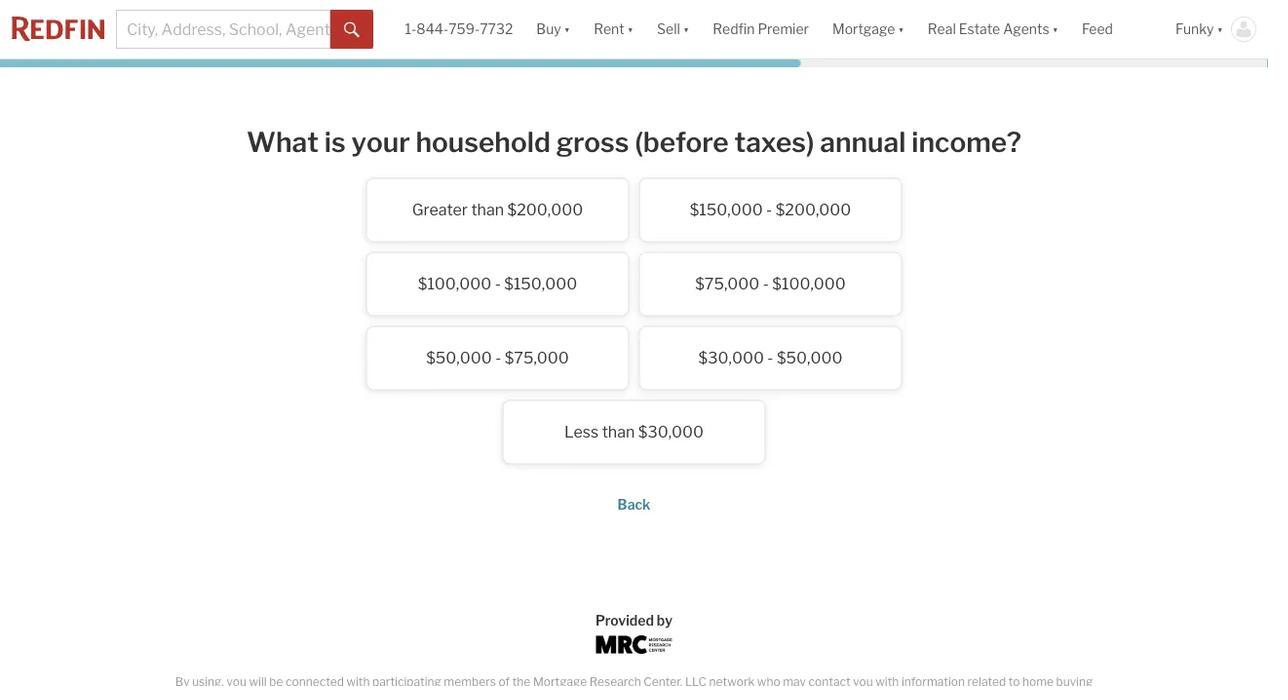 Task type: locate. For each thing, give the bounding box(es) containing it.
1 ▾ from the left
[[564, 21, 571, 37]]

- down $100,000 - $150,000
[[496, 349, 502, 368]]

$200,000
[[508, 201, 583, 220], [776, 201, 852, 220]]

$75,000 up $30,000 - $50,000
[[696, 275, 760, 294]]

2 $200,000 from the left
[[776, 201, 852, 220]]

3 ▾ from the left
[[684, 21, 690, 37]]

1 $200,000 from the left
[[508, 201, 583, 220]]

redfin
[[713, 21, 755, 37]]

$150,000 - $200,000
[[690, 201, 852, 220]]

0 horizontal spatial $75,000
[[505, 349, 569, 368]]

feed
[[1083, 21, 1114, 37]]

1 horizontal spatial $150,000
[[690, 201, 763, 220]]

funky
[[1176, 21, 1215, 37]]

1 vertical spatial $75,000
[[505, 349, 569, 368]]

1 horizontal spatial $50,000
[[777, 349, 843, 368]]

household
[[416, 125, 551, 158]]

is
[[324, 125, 346, 158]]

$200,000 for $150,000 - $200,000
[[776, 201, 852, 220]]

- for $75,000
[[763, 275, 769, 294]]

- down taxes)
[[767, 201, 773, 220]]

4 ▾ from the left
[[899, 21, 905, 37]]

redfin premier
[[713, 21, 809, 37]]

rent ▾
[[594, 21, 634, 37]]

$50,000 down $75,000 - $100,000
[[777, 349, 843, 368]]

0 horizontal spatial than
[[471, 201, 504, 220]]

provided by
[[596, 612, 673, 629]]

▾ for buy ▾
[[564, 21, 571, 37]]

premier
[[758, 21, 809, 37]]

$100,000 up $30,000 - $50,000
[[773, 275, 846, 294]]

estate
[[959, 21, 1001, 37]]

-
[[767, 201, 773, 220], [495, 275, 501, 294], [763, 275, 769, 294], [496, 349, 502, 368], [768, 349, 774, 368]]

- down greater than $200,000
[[495, 275, 501, 294]]

than right greater
[[471, 201, 504, 220]]

$30,000 down $75,000 - $100,000
[[699, 349, 765, 368]]

- for $30,000
[[768, 349, 774, 368]]

$30,000 up 'back' at bottom
[[639, 423, 704, 442]]

rent ▾ button
[[582, 0, 646, 59]]

$75,000 down $100,000 - $150,000
[[505, 349, 569, 368]]

$50,000 - $75,000
[[426, 349, 569, 368]]

844-
[[417, 21, 449, 37]]

$30,000
[[699, 349, 765, 368], [639, 423, 704, 442]]

by
[[657, 612, 673, 629]]

1 horizontal spatial $75,000
[[696, 275, 760, 294]]

1 $100,000 from the left
[[418, 275, 492, 294]]

$75,000
[[696, 275, 760, 294], [505, 349, 569, 368]]

annual income?
[[820, 125, 1022, 158]]

2 ▾ from the left
[[628, 21, 634, 37]]

1 horizontal spatial than
[[602, 423, 635, 442]]

▾ right agents
[[1053, 21, 1059, 37]]

rent
[[594, 21, 625, 37]]

$200,000 down gross
[[508, 201, 583, 220]]

0 vertical spatial $30,000
[[699, 349, 765, 368]]

0 horizontal spatial $100,000
[[418, 275, 492, 294]]

▾ right funky
[[1218, 21, 1224, 37]]

1 horizontal spatial $200,000
[[776, 201, 852, 220]]

- for $100,000
[[495, 275, 501, 294]]

$100,000
[[418, 275, 492, 294], [773, 275, 846, 294]]

6 ▾ from the left
[[1218, 21, 1224, 37]]

$150,000
[[690, 201, 763, 220], [504, 275, 578, 294]]

▾ right "buy"
[[564, 21, 571, 37]]

greater than $200,000
[[412, 201, 583, 220]]

5 ▾ from the left
[[1053, 21, 1059, 37]]

▾ right mortgage
[[899, 21, 905, 37]]

funky ▾
[[1176, 21, 1224, 37]]

$50,000 down $100,000 - $150,000
[[426, 349, 492, 368]]

$200,000 down taxes)
[[776, 201, 852, 220]]

what is your household gross (before taxes) annual income? option group
[[244, 178, 1025, 475]]

- down $75,000 - $100,000
[[768, 349, 774, 368]]

0 horizontal spatial $150,000
[[504, 275, 578, 294]]

$100,000 down greater
[[418, 275, 492, 294]]

1 horizontal spatial $100,000
[[773, 275, 846, 294]]

0 vertical spatial $75,000
[[696, 275, 760, 294]]

buy ▾ button
[[537, 0, 571, 59]]

than
[[471, 201, 504, 220], [602, 423, 635, 442]]

▾ for rent ▾
[[628, 21, 634, 37]]

$150,000 up $50,000 - $75,000
[[504, 275, 578, 294]]

$150,000 down (before
[[690, 201, 763, 220]]

▾
[[564, 21, 571, 37], [628, 21, 634, 37], [684, 21, 690, 37], [899, 21, 905, 37], [1053, 21, 1059, 37], [1218, 21, 1224, 37]]

mortgage research center image
[[596, 636, 672, 654]]

0 vertical spatial than
[[471, 201, 504, 220]]

0 horizontal spatial $50,000
[[426, 349, 492, 368]]

0 horizontal spatial $200,000
[[508, 201, 583, 220]]

real estate agents ▾
[[928, 21, 1059, 37]]

1 vertical spatial $150,000
[[504, 275, 578, 294]]

mortgage ▾
[[833, 21, 905, 37]]

taxes)
[[735, 125, 815, 158]]

$200,000 for greater than $200,000
[[508, 201, 583, 220]]

▾ right sell
[[684, 21, 690, 37]]

▾ right the 'rent'
[[628, 21, 634, 37]]

1 vertical spatial than
[[602, 423, 635, 442]]

$75,000 - $100,000
[[696, 275, 846, 294]]

$50,000
[[426, 349, 492, 368], [777, 349, 843, 368]]

than right less
[[602, 423, 635, 442]]

1 vertical spatial $30,000
[[639, 423, 704, 442]]

- up $30,000 - $50,000
[[763, 275, 769, 294]]

▾ for funky ▾
[[1218, 21, 1224, 37]]

▾ inside "dropdown button"
[[1053, 21, 1059, 37]]

759-
[[449, 21, 480, 37]]



Task type: vqa. For each thing, say whether or not it's contained in the screenshot.
the right the $100,000
yes



Task type: describe. For each thing, give the bounding box(es) containing it.
back
[[618, 497, 651, 514]]

provided
[[596, 612, 654, 629]]

- for $150,000
[[767, 201, 773, 220]]

▾ for sell ▾
[[684, 21, 690, 37]]

less
[[565, 423, 599, 442]]

City, Address, School, Agent, ZIP search field
[[116, 10, 331, 49]]

1-844-759-7732 link
[[405, 21, 513, 37]]

- for $50,000
[[496, 349, 502, 368]]

gross
[[557, 125, 629, 158]]

$30,000 - $50,000
[[699, 349, 843, 368]]

real estate agents ▾ link
[[928, 0, 1059, 59]]

than for less
[[602, 423, 635, 442]]

real
[[928, 21, 956, 37]]

2 $50,000 from the left
[[777, 349, 843, 368]]

rent ▾ button
[[594, 0, 634, 59]]

(before
[[635, 125, 729, 158]]

feed button
[[1071, 0, 1165, 59]]

your
[[351, 125, 410, 158]]

$100,000 - $150,000
[[418, 275, 578, 294]]

2 $100,000 from the left
[[773, 275, 846, 294]]

agents
[[1004, 21, 1050, 37]]

▾ for mortgage ▾
[[899, 21, 905, 37]]

redfin premier button
[[702, 0, 821, 59]]

sell ▾
[[657, 21, 690, 37]]

0 vertical spatial $150,000
[[690, 201, 763, 220]]

greater
[[412, 201, 468, 220]]

what is your household gross (before taxes) annual income?
[[247, 125, 1022, 158]]

what
[[247, 125, 319, 158]]

back button
[[618, 497, 651, 514]]

7732
[[480, 21, 513, 37]]

sell ▾ button
[[646, 0, 702, 59]]

mortgage
[[833, 21, 896, 37]]

sell
[[657, 21, 681, 37]]

buy
[[537, 21, 561, 37]]

mortgage ▾ button
[[821, 0, 917, 59]]

less than $30,000
[[565, 423, 704, 442]]

mortgage ▾ button
[[833, 0, 905, 59]]

than for greater
[[471, 201, 504, 220]]

real estate agents ▾ button
[[917, 0, 1071, 59]]

sell ▾ button
[[657, 0, 690, 59]]

buy ▾
[[537, 21, 571, 37]]

buy ▾ button
[[525, 0, 582, 59]]

1-
[[405, 21, 417, 37]]

submit search image
[[344, 22, 360, 38]]

1 $50,000 from the left
[[426, 349, 492, 368]]

1-844-759-7732
[[405, 21, 513, 37]]



